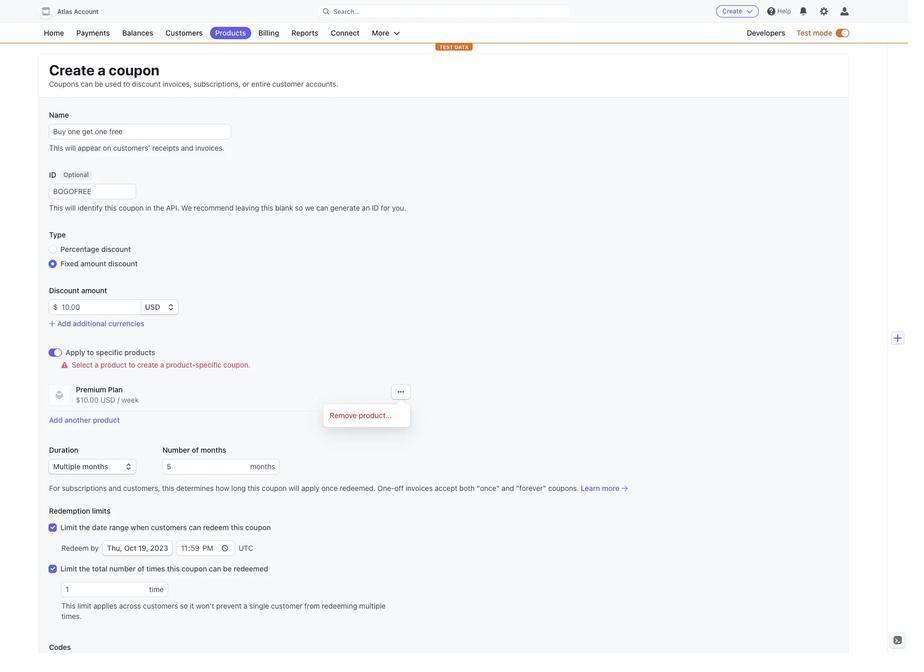 Task type: locate. For each thing, give the bounding box(es) containing it.
2 horizontal spatial and
[[502, 484, 514, 493]]

0 vertical spatial limit
[[60, 523, 77, 532]]

invoices
[[406, 484, 433, 493]]

this up type
[[49, 203, 63, 212]]

1 vertical spatial be
[[223, 564, 232, 573]]

this inside this limit applies across customers so it won't prevent a single customer from redeeming multiple times.
[[61, 602, 76, 610]]

0 vertical spatial customers
[[151, 523, 187, 532]]

product down apply to specific products
[[101, 360, 127, 369]]

create up coupons
[[49, 61, 95, 78]]

you.
[[392, 203, 406, 212]]

0 vertical spatial amount
[[81, 259, 106, 268]]

reports
[[292, 28, 319, 37]]

product inside select a product to create a product-specific coupon. alert
[[101, 360, 127, 369]]

and right receipts
[[181, 144, 194, 152]]

name
[[49, 110, 69, 119]]

id left optional
[[49, 170, 56, 179]]

customers down time button
[[143, 602, 178, 610]]

help button
[[764, 3, 796, 20]]

0 horizontal spatial of
[[138, 564, 145, 573]]

reports link
[[287, 27, 324, 39]]

0 horizontal spatial create
[[49, 61, 95, 78]]

1 vertical spatial so
[[180, 602, 188, 610]]

developers link
[[742, 27, 791, 39]]

data
[[455, 44, 469, 50]]

customers
[[166, 28, 203, 37]]

0 vertical spatial specific
[[96, 348, 123, 357]]

$ button
[[49, 300, 58, 314]]

0 horizontal spatial be
[[95, 80, 103, 88]]

this for this will identify this coupon in the api. we recommend leaving this blank so we can generate an id for you.
[[49, 203, 63, 212]]

this for this limit applies across customers so it won't prevent a single customer from redeeming multiple times.
[[61, 602, 76, 610]]

more button
[[367, 27, 405, 39]]

be left redeemed
[[223, 564, 232, 573]]

1 vertical spatial product
[[93, 416, 120, 424]]

select
[[72, 360, 93, 369]]

Search… text field
[[317, 5, 571, 18]]

can right coupons
[[81, 80, 93, 88]]

currencies
[[108, 319, 144, 328]]

1 vertical spatial create
[[49, 61, 95, 78]]

this right the identify
[[105, 203, 117, 212]]

add inside button
[[57, 319, 71, 328]]

1 horizontal spatial create
[[723, 7, 743, 15]]

the
[[153, 203, 164, 212], [79, 523, 90, 532], [79, 564, 90, 573]]

will
[[65, 144, 76, 152], [65, 203, 76, 212], [289, 484, 300, 493]]

2 limit from the top
[[60, 564, 77, 573]]

2 vertical spatial this
[[61, 602, 76, 610]]

customers'
[[113, 144, 150, 152]]

limit down the redeem
[[60, 564, 77, 573]]

test
[[440, 44, 454, 50]]

number
[[163, 446, 190, 454]]

won't
[[196, 602, 214, 610]]

create
[[723, 7, 743, 15], [49, 61, 95, 78]]

1 horizontal spatial specific
[[196, 360, 222, 369]]

more
[[372, 28, 390, 37]]

learn more
[[581, 484, 620, 493]]

coupon
[[109, 61, 160, 78], [119, 203, 144, 212], [262, 484, 287, 493], [245, 523, 271, 532], [182, 564, 207, 573]]

create inside button
[[723, 7, 743, 15]]

so left 'we'
[[295, 203, 303, 212]]

this will identify this coupon in the api. we recommend leaving this blank so we can generate an id for you.
[[49, 203, 406, 212]]

developers
[[747, 28, 786, 37]]

can inside "create a coupon coupons can be used to discount invoices, subscriptions, or entire customer accounts."
[[81, 80, 93, 88]]

will left apply
[[289, 484, 300, 493]]

amount
[[81, 259, 106, 268], [81, 286, 107, 295]]

0 vertical spatial id
[[49, 170, 56, 179]]

coupon.
[[224, 360, 251, 369]]

customer inside this limit applies across customers so it won't prevent a single customer from redeeming multiple times.
[[271, 602, 303, 610]]

1 horizontal spatial months
[[250, 462, 275, 471]]

week
[[122, 396, 139, 404]]

will left appear
[[65, 144, 76, 152]]

or
[[243, 80, 250, 88]]

time button
[[149, 582, 168, 597]]

a right create
[[160, 360, 164, 369]]

add down $
[[57, 319, 71, 328]]

coupon up used
[[109, 61, 160, 78]]

discount left invoices,
[[132, 80, 161, 88]]

a left 'single'
[[244, 602, 248, 610]]

discount up fixed amount discount
[[101, 245, 131, 254]]

to right used
[[123, 80, 130, 88]]

the left the total
[[79, 564, 90, 573]]

be
[[95, 80, 103, 88], [223, 564, 232, 573]]

create up developers link
[[723, 7, 743, 15]]

determines
[[176, 484, 214, 493]]

for
[[381, 203, 390, 212]]

1 horizontal spatial of
[[192, 446, 199, 454]]

1 vertical spatial to
[[87, 348, 94, 357]]

customers up the 2023
[[151, 523, 187, 532]]

redeem
[[203, 523, 229, 532]]

to inside select a product to create a product-specific coupon. alert
[[129, 360, 135, 369]]

this up times.
[[61, 602, 76, 610]]

connect
[[331, 28, 360, 37]]

to up select
[[87, 348, 94, 357]]

customer right 'entire'
[[273, 80, 304, 88]]

specific
[[96, 348, 123, 357], [196, 360, 222, 369]]

this down name
[[49, 144, 63, 152]]

0 vertical spatial usd
[[145, 303, 160, 311]]

and up limits
[[109, 484, 121, 493]]

coupons
[[49, 80, 79, 88]]

the for number
[[79, 564, 90, 573]]

add left another
[[49, 416, 63, 424]]

premium
[[76, 385, 106, 394]]

coupon down months button at the bottom of page
[[262, 484, 287, 493]]

/
[[117, 396, 120, 404]]

0 vertical spatial be
[[95, 80, 103, 88]]

1 vertical spatial this
[[49, 203, 63, 212]]

products
[[215, 28, 246, 37]]

usd left /
[[101, 396, 116, 404]]

0 horizontal spatial usd
[[101, 396, 116, 404]]

subscriptions,
[[194, 80, 241, 88]]

utc
[[239, 544, 253, 552]]

1 vertical spatial amount
[[81, 286, 107, 295]]

0 vertical spatial will
[[65, 144, 76, 152]]

0 horizontal spatial so
[[180, 602, 188, 610]]

the left 'date'
[[79, 523, 90, 532]]

a inside this limit applies across customers so it won't prevent a single customer from redeeming multiple times.
[[244, 602, 248, 610]]

apply to specific products
[[66, 348, 155, 357]]

customer left from
[[271, 602, 303, 610]]

1 vertical spatial specific
[[196, 360, 222, 369]]

customers
[[151, 523, 187, 532], [143, 602, 178, 610]]

0 horizontal spatial and
[[109, 484, 121, 493]]

1 horizontal spatial usd
[[145, 303, 160, 311]]

oct
[[124, 544, 137, 552]]

id right "an"
[[372, 203, 379, 212]]

discount down "percentage discount"
[[108, 259, 138, 268]]

coupon left in
[[119, 203, 144, 212]]

limit for limit the total number of times this coupon can be redeemed
[[60, 564, 77, 573]]

1 vertical spatial usd
[[101, 396, 116, 404]]

a up used
[[98, 61, 106, 78]]

1 vertical spatial months
[[250, 462, 275, 471]]

add
[[57, 319, 71, 328], [49, 416, 63, 424]]

0 vertical spatial product
[[101, 360, 127, 369]]

1 vertical spatial customer
[[271, 602, 303, 610]]

mode
[[814, 28, 833, 37]]

can
[[81, 80, 93, 88], [317, 203, 329, 212], [189, 523, 201, 532], [209, 564, 221, 573]]

add additional currencies
[[57, 319, 144, 328]]

will left the identify
[[65, 203, 76, 212]]

product down /
[[93, 416, 120, 424]]

specific down "add additional currencies"
[[96, 348, 123, 357]]

limit for limit the date range when customers can redeem this coupon
[[60, 523, 77, 532]]

search…
[[334, 7, 360, 15]]

0 vertical spatial create
[[723, 7, 743, 15]]

1 vertical spatial limit
[[60, 564, 77, 573]]

0 vertical spatial discount
[[132, 80, 161, 88]]

2 vertical spatial to
[[129, 360, 135, 369]]

fixed
[[60, 259, 79, 268]]

so left it
[[180, 602, 188, 610]]

1 horizontal spatial be
[[223, 564, 232, 573]]

remove product…
[[330, 411, 392, 420]]

and right "once"
[[502, 484, 514, 493]]

1 vertical spatial add
[[49, 416, 63, 424]]

create a coupon coupons can be used to discount invoices, subscriptions, or entire customer accounts.
[[49, 61, 339, 88]]

1 vertical spatial the
[[79, 523, 90, 532]]

the right in
[[153, 203, 164, 212]]

this right times
[[167, 564, 180, 573]]

balances
[[122, 28, 153, 37]]

limit down 'redemption'
[[60, 523, 77, 532]]

discount amount
[[49, 286, 107, 295]]

amount for discount
[[81, 286, 107, 295]]

1 vertical spatial id
[[372, 203, 379, 212]]

product…
[[359, 411, 392, 420]]

0 vertical spatial so
[[295, 203, 303, 212]]

1 limit from the top
[[60, 523, 77, 532]]

1 horizontal spatial and
[[181, 144, 194, 152]]

in
[[146, 203, 152, 212]]

ID text field
[[49, 184, 136, 199]]

specific left the coupon.
[[196, 360, 222, 369]]

0 vertical spatial this
[[49, 144, 63, 152]]

None text field
[[61, 582, 149, 597]]

1 vertical spatial discount
[[101, 245, 131, 254]]

notifications image
[[800, 7, 808, 15]]

of right number
[[192, 446, 199, 454]]

None text field
[[163, 460, 250, 474]]

usd inside the premium plan $10.00 usd / week
[[101, 396, 116, 404]]

for subscriptions and customers, this determines how long this coupon will apply once redeemed. one-off invoices accept both "once" and "forever" coupons.
[[49, 484, 579, 493]]

help
[[778, 7, 792, 15]]

amount up 0.00 text box
[[81, 286, 107, 295]]

1 vertical spatial customers
[[143, 602, 178, 610]]

this
[[49, 144, 63, 152], [49, 203, 63, 212], [61, 602, 76, 610]]

create inside "create a coupon coupons can be used to discount invoices, subscriptions, or entire customer accounts."
[[49, 61, 95, 78]]

0 vertical spatial customer
[[273, 80, 304, 88]]

be left used
[[95, 80, 103, 88]]

usd up products
[[145, 303, 160, 311]]

atlas account button
[[39, 4, 109, 19]]

2 vertical spatial the
[[79, 564, 90, 573]]

subscriptions
[[62, 484, 107, 493]]

discount
[[49, 286, 79, 295]]

home
[[44, 28, 64, 37]]

will for appear
[[65, 144, 76, 152]]

so
[[295, 203, 303, 212], [180, 602, 188, 610]]

0 vertical spatial to
[[123, 80, 130, 88]]

billing link
[[253, 27, 285, 39]]

from
[[305, 602, 320, 610]]

of left times
[[138, 564, 145, 573]]

customer inside "create a coupon coupons can be used to discount invoices, subscriptions, or entire customer accounts."
[[273, 80, 304, 88]]

1 vertical spatial will
[[65, 203, 76, 212]]

to down products
[[129, 360, 135, 369]]

$
[[53, 303, 58, 311]]

0 vertical spatial months
[[201, 446, 226, 454]]

amount down "percentage discount"
[[81, 259, 106, 268]]

products link
[[210, 27, 251, 39]]

0 vertical spatial add
[[57, 319, 71, 328]]

$10.00
[[76, 396, 99, 404]]

date
[[92, 523, 107, 532]]

0 horizontal spatial id
[[49, 170, 56, 179]]

can right 'we'
[[317, 203, 329, 212]]

redemption limits
[[49, 507, 110, 515]]



Task type: vqa. For each thing, say whether or not it's contained in the screenshot.
Create in Create a coupon Coupons can be used to discount invoices, subscriptions, or entire customer accounts.
yes



Task type: describe. For each thing, give the bounding box(es) containing it.
payments
[[76, 28, 110, 37]]

this right customers,
[[162, 484, 174, 493]]

will for identify
[[65, 203, 76, 212]]

create for create
[[723, 7, 743, 15]]

we
[[181, 203, 192, 212]]

usd inside "dropdown button"
[[145, 303, 160, 311]]

this left blank
[[261, 203, 273, 212]]

coupons.
[[549, 484, 579, 493]]

atlas account
[[57, 8, 99, 15]]

invoices.
[[196, 144, 225, 152]]

coupon up utc at the left bottom of page
[[245, 523, 271, 532]]

0 vertical spatial the
[[153, 203, 164, 212]]

payments link
[[71, 27, 115, 39]]

entire
[[252, 80, 271, 88]]

0 horizontal spatial specific
[[96, 348, 123, 357]]

blank
[[275, 203, 293, 212]]

2 vertical spatial discount
[[108, 259, 138, 268]]

apply
[[66, 348, 85, 357]]

specific inside alert
[[196, 360, 222, 369]]

limit the total number of times this coupon can be redeemed
[[60, 564, 268, 573]]

optional
[[64, 171, 89, 179]]

add additional currencies button
[[49, 319, 144, 329]]

redeeming
[[322, 602, 358, 610]]

00:00 time field
[[176, 541, 235, 556]]

customers inside this limit applies across customers so it won't prevent a single customer from redeeming multiple times.
[[143, 602, 178, 610]]

leaving
[[236, 203, 259, 212]]

more
[[602, 484, 620, 493]]

apply
[[302, 484, 320, 493]]

we
[[305, 203, 315, 212]]

add another product button
[[49, 416, 120, 424]]

the for range
[[79, 523, 90, 532]]

this right long
[[248, 484, 260, 493]]

Search… search field
[[317, 5, 571, 18]]

product for a
[[101, 360, 127, 369]]

number of months
[[163, 446, 226, 454]]

1 vertical spatial of
[[138, 564, 145, 573]]

usd button
[[141, 300, 178, 314]]

limits
[[92, 507, 110, 515]]

percentage
[[60, 245, 99, 254]]

to inside "create a coupon coupons can be used to discount invoices, subscriptions, or entire customer accounts."
[[123, 80, 130, 88]]

recommend
[[194, 203, 234, 212]]

2023
[[150, 544, 168, 552]]

billing
[[259, 28, 279, 37]]

0 vertical spatial of
[[192, 446, 199, 454]]

for
[[49, 484, 60, 493]]

coupon inside "create a coupon coupons can be used to discount invoices, subscriptions, or entire customer accounts."
[[109, 61, 160, 78]]

thu,
[[107, 544, 122, 552]]

this will appear on customers' receipts and invoices.
[[49, 144, 225, 152]]

both
[[460, 484, 475, 493]]

atlas
[[57, 8, 72, 15]]

redeem
[[61, 544, 89, 552]]

this right redeem
[[231, 523, 244, 532]]

learn
[[581, 484, 601, 493]]

times
[[146, 564, 165, 573]]

thu, oct 19, 2023 button
[[103, 541, 172, 556]]

by
[[91, 544, 99, 552]]

off
[[395, 484, 404, 493]]

so inside this limit applies across customers so it won't prevent a single customer from redeeming multiple times.
[[180, 602, 188, 610]]

"once"
[[477, 484, 500, 493]]

across
[[119, 602, 141, 610]]

connect link
[[326, 27, 365, 39]]

1 horizontal spatial so
[[295, 203, 303, 212]]

how
[[216, 484, 230, 493]]

generate
[[331, 203, 360, 212]]

this limit applies across customers so it won't prevent a single customer from redeeming multiple times.
[[61, 602, 386, 621]]

a inside "create a coupon coupons can be used to discount invoices, subscriptions, or entire customer accounts."
[[98, 61, 106, 78]]

this for this will appear on customers' receipts and invoices.
[[49, 144, 63, 152]]

months inside button
[[250, 462, 275, 471]]

0.00 text field
[[58, 300, 141, 314]]

add another product
[[49, 416, 120, 424]]

number
[[109, 564, 136, 573]]

test mode
[[797, 28, 833, 37]]

long
[[232, 484, 246, 493]]

"forever"
[[516, 484, 547, 493]]

coupon down 00:00 time field
[[182, 564, 207, 573]]

product for another
[[93, 416, 120, 424]]

add for add another product
[[49, 416, 63, 424]]

discount inside "create a coupon coupons can be used to discount invoices, subscriptions, or entire customer accounts."
[[132, 80, 161, 88]]

it
[[190, 602, 194, 610]]

balances link
[[117, 27, 158, 39]]

test data
[[440, 44, 469, 50]]

applies
[[93, 602, 117, 610]]

invoices,
[[163, 80, 192, 88]]

be inside "create a coupon coupons can be used to discount invoices, subscriptions, or entire customer accounts."
[[95, 80, 103, 88]]

receipts
[[152, 144, 179, 152]]

0 horizontal spatial months
[[201, 446, 226, 454]]

create for create a coupon coupons can be used to discount invoices, subscriptions, or entire customer accounts.
[[49, 61, 95, 78]]

add for add additional currencies
[[57, 319, 71, 328]]

a right select
[[95, 360, 99, 369]]

can left redeem
[[189, 523, 201, 532]]

codes
[[49, 643, 71, 652]]

Name text field
[[49, 124, 231, 139]]

thu, oct 19, 2023
[[107, 544, 168, 552]]

single
[[250, 602, 269, 610]]

home link
[[39, 27, 69, 39]]

svg image
[[398, 389, 404, 395]]

accounts.
[[306, 80, 339, 88]]

redemption
[[49, 507, 90, 515]]

plan
[[108, 385, 123, 394]]

redeemed.
[[340, 484, 376, 493]]

products
[[125, 348, 155, 357]]

select a product to create a product-specific coupon.
[[72, 360, 251, 369]]

select a product to create a product-specific coupon. alert
[[61, 360, 410, 370]]

1 horizontal spatial id
[[372, 203, 379, 212]]

2 vertical spatial will
[[289, 484, 300, 493]]

multiple
[[359, 602, 386, 610]]

on
[[103, 144, 111, 152]]

times.
[[61, 612, 82, 621]]

customers link
[[161, 27, 208, 39]]

19,
[[138, 544, 148, 552]]

fixed amount discount
[[60, 259, 138, 268]]

another
[[65, 416, 91, 424]]

can down 00:00 time field
[[209, 564, 221, 573]]

amount for fixed
[[81, 259, 106, 268]]

accept
[[435, 484, 458, 493]]



